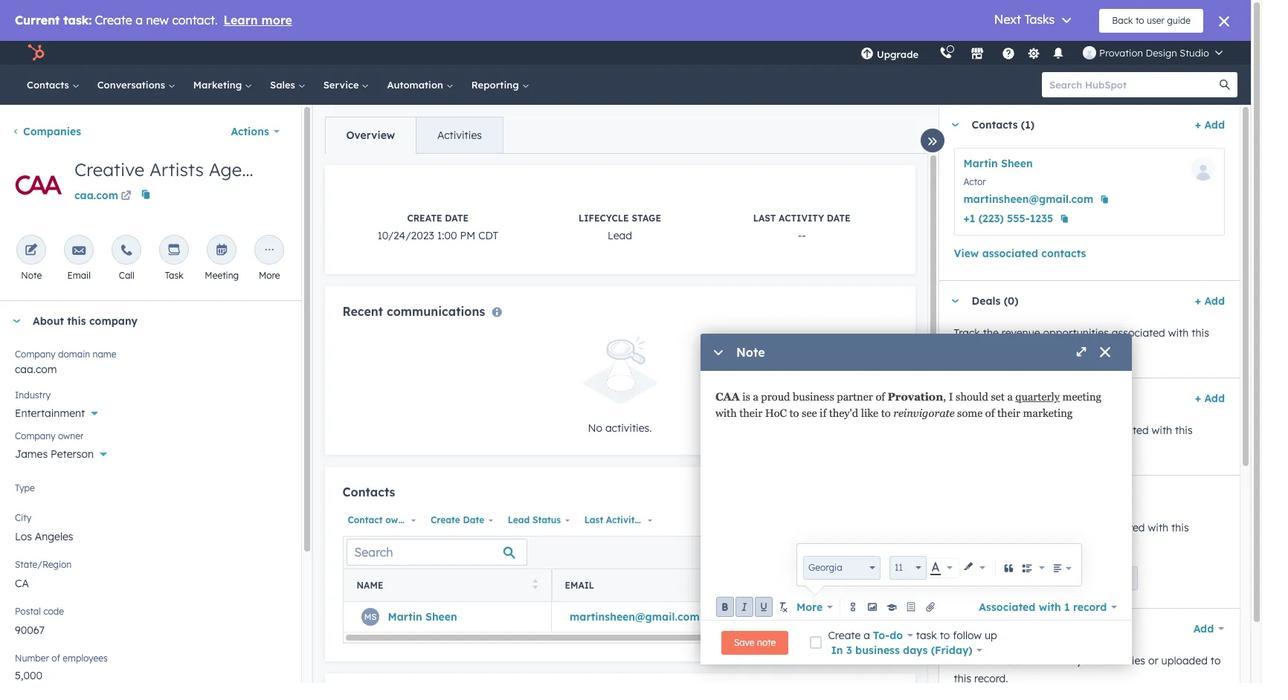 Task type: describe. For each thing, give the bounding box(es) containing it.
create date 10/24/2023 1:00 pm cdt
[[377, 213, 498, 242]]

1 vertical spatial provation
[[888, 391, 943, 403]]

associated with 1 record
[[979, 601, 1107, 614]]

view
[[954, 247, 979, 260]]

State/Region text field
[[15, 568, 286, 598]]

search button
[[1212, 72, 1238, 97]]

3 + add button from the top
[[1195, 390, 1225, 408]]

2 vertical spatial of
[[52, 653, 60, 664]]

City text field
[[15, 521, 286, 551]]

call image
[[120, 244, 133, 258]]

+1 (223) 555-1235 button
[[964, 210, 1053, 228]]

activities
[[1101, 655, 1145, 668]]

+ add for contacts (1)
[[1195, 118, 1225, 132]]

this inside see the files attached to your activities or uploaded to this record.
[[954, 672, 971, 684]]

this for track the revenue opportunities associated with this record.
[[1192, 327, 1209, 340]]

caa
[[716, 391, 740, 403]]

11 button
[[890, 556, 927, 580]]

service
[[323, 79, 362, 91]]

creative artists agency
[[74, 158, 271, 181]]

actions
[[231, 125, 269, 138]]

11
[[895, 562, 903, 573]]

1 vertical spatial 1235
[[819, 611, 841, 624]]

collect and track payments associated with this company using hubspot payments.
[[954, 521, 1189, 553]]

task image
[[168, 244, 181, 258]]

1 horizontal spatial of
[[876, 391, 885, 403]]

to right like
[[881, 408, 891, 419]]

1 horizontal spatial martin
[[964, 157, 998, 170]]

conversations
[[97, 79, 168, 91]]

press to sort. element
[[533, 580, 538, 592]]

companies
[[23, 125, 81, 138]]

add inside popup button
[[1193, 623, 1214, 636]]

with for collect and track payments associated with this company using hubspot payments.
[[1148, 521, 1169, 535]]

settings image
[[1027, 47, 1040, 61]]

edit button
[[12, 158, 65, 217]]

name
[[357, 580, 383, 592]]

some
[[957, 408, 983, 419]]

if
[[820, 408, 826, 419]]

add button
[[1184, 614, 1225, 644]]

+ add button for contacts (1)
[[1195, 116, 1225, 134]]

with for track the customer requests associated with this record.
[[1152, 424, 1172, 437]]

meeting with their hoc to see if they'd like to
[[716, 391, 1104, 419]]

save note button
[[721, 631, 789, 655]]

with for track the revenue opportunities associated with this record.
[[1168, 327, 1189, 340]]

type
[[15, 483, 35, 494]]

studio
[[1180, 47, 1209, 59]]

to left your
[[1063, 655, 1074, 668]]

contacts link
[[18, 65, 88, 105]]

see the files attached to your activities or uploaded to this record.
[[954, 655, 1221, 684]]

call
[[119, 270, 134, 281]]

with inside the meeting with their hoc to see if they'd like to
[[716, 408, 737, 419]]

0 horizontal spatial a
[[753, 391, 759, 403]]

cdt
[[478, 229, 498, 242]]

martin sheen link for view associated contacts
[[964, 157, 1033, 170]]

upgrade image
[[861, 48, 874, 61]]

minimize dialog image
[[713, 347, 724, 359]]

Search HubSpot search field
[[1042, 72, 1224, 97]]

1 vertical spatial martin sheen
[[388, 611, 457, 624]]

meeting
[[205, 270, 239, 281]]

city
[[15, 512, 31, 524]]

postal code
[[15, 606, 64, 617]]

to right uploaded
[[1211, 655, 1221, 668]]

0 horizontal spatial +1
[[756, 611, 767, 624]]

caret image for deals (0)
[[951, 299, 960, 303]]

expand dialog image
[[1075, 347, 1087, 359]]

sales
[[270, 79, 298, 91]]

caa.com inside company domain name caa.com
[[15, 363, 57, 376]]

contact
[[348, 515, 383, 526]]

track for track the customer requests associated with this record.
[[954, 424, 980, 437]]

add for 3rd the + add button from the top of the page
[[1204, 392, 1225, 405]]

this inside dropdown button
[[67, 315, 86, 328]]

meeting
[[1062, 391, 1102, 403]]

+ add button for deals (0)
[[1195, 292, 1225, 310]]

payments inside the collect and track payments associated with this company using hubspot payments.
[[1040, 521, 1089, 535]]

1 vertical spatial martin
[[388, 611, 422, 624]]

with inside popup button
[[1039, 601, 1061, 614]]

uploaded
[[1161, 655, 1208, 668]]

number of employees
[[15, 653, 108, 664]]

3
[[846, 644, 852, 657]]

associated for requests
[[1095, 424, 1149, 437]]

contacts (1)
[[972, 118, 1035, 132]]

calling icon image
[[939, 47, 953, 60]]

lifecycle
[[579, 213, 629, 224]]

meeting image
[[215, 244, 229, 258]]

create a
[[828, 629, 873, 642]]

sales link
[[261, 65, 314, 105]]

0 vertical spatial note
[[21, 270, 42, 281]]

record. for track the revenue opportunities associated with this record.
[[954, 344, 988, 358]]

date inside the last activity date --
[[827, 213, 851, 224]]

press to sort. image
[[533, 580, 538, 590]]

in
[[831, 644, 843, 657]]

1 - from the left
[[798, 229, 802, 242]]

should
[[956, 391, 988, 403]]

1 vertical spatial payments
[[1083, 573, 1125, 584]]

0 vertical spatial more
[[259, 270, 280, 281]]

or
[[1148, 655, 1159, 668]]

proud
[[761, 391, 790, 403]]

0 vertical spatial business
[[793, 391, 834, 403]]

marketing
[[193, 79, 245, 91]]

provation design studio button
[[1074, 41, 1232, 65]]

date inside create date 10/24/2023 1:00 pm cdt
[[445, 213, 469, 224]]

no activities. alert
[[343, 337, 897, 437]]

1 horizontal spatial contacts
[[343, 485, 395, 500]]

,
[[943, 391, 946, 403]]

about this company
[[33, 315, 138, 328]]

company for company owner
[[15, 431, 56, 442]]

tickets
[[972, 392, 1009, 405]]

contacts for contacts link
[[27, 79, 72, 91]]

up inside set up payments link
[[1070, 573, 1081, 584]]

activity for last activity date --
[[779, 213, 824, 224]]

marketing
[[1023, 408, 1073, 419]]

0 vertical spatial sheen
[[1001, 157, 1033, 170]]

0 horizontal spatial sheen
[[425, 611, 457, 624]]

caret image for tickets (0)
[[951, 397, 960, 401]]

(1)
[[1021, 118, 1035, 132]]

Number of employees text field
[[15, 662, 286, 684]]

record
[[1073, 601, 1107, 614]]

to up (friday)
[[940, 629, 950, 642]]

attachments button
[[939, 609, 1178, 649]]

james peterson image
[[1083, 46, 1096, 60]]

help image
[[1002, 48, 1015, 61]]

this for collect and track payments associated with this company using hubspot payments.
[[1171, 521, 1189, 535]]

service link
[[314, 65, 378, 105]]

in 3 business days (friday) button
[[831, 641, 983, 659]]

(0) for deals (0)
[[1004, 295, 1019, 308]]

upgrade
[[877, 48, 919, 60]]

name
[[93, 349, 116, 360]]

activity for last activity date
[[606, 515, 640, 526]]

1235 inside button
[[1030, 212, 1053, 225]]

caret image for about this company
[[12, 319, 21, 323]]

james peterson button
[[15, 440, 286, 464]]

deals (0)
[[972, 295, 1019, 308]]

reinvigorate
[[893, 408, 955, 419]]

+1 inside +1 (223) 555-1235 button
[[964, 212, 975, 225]]

domain
[[58, 349, 90, 360]]

1 vertical spatial martinsheen@gmail.com link
[[570, 611, 700, 624]]

notifications image
[[1052, 48, 1065, 61]]

activities
[[437, 129, 482, 142]]

like
[[861, 408, 878, 419]]

email image
[[72, 244, 86, 258]]

james
[[15, 448, 48, 461]]

see
[[954, 655, 972, 668]]

reporting link
[[462, 65, 538, 105]]

associated with 1 record button
[[979, 597, 1117, 618]]

peterson
[[51, 448, 94, 461]]

navigation containing overview
[[325, 117, 504, 154]]

0 vertical spatial martin sheen
[[964, 157, 1033, 170]]

create date button
[[425, 511, 497, 530]]

10/24/2023
[[377, 229, 434, 242]]

associated
[[979, 601, 1036, 614]]

to left see in the bottom right of the page
[[790, 408, 799, 419]]

note image
[[25, 244, 38, 258]]

code
[[43, 606, 64, 617]]

martin sheen link for martinsheen@gmail.com
[[388, 611, 457, 624]]

1 vertical spatial of
[[985, 408, 995, 419]]

1 horizontal spatial martinsheen@gmail.com link
[[964, 190, 1093, 208]]

provation inside popup button
[[1099, 47, 1143, 59]]

1 vertical spatial +1 (223) 555-1235
[[756, 611, 841, 624]]

caret image
[[951, 123, 960, 127]]

task
[[165, 270, 184, 281]]

1 vertical spatial email
[[565, 580, 594, 592]]

postal
[[15, 606, 41, 617]]

company domain name caa.com
[[15, 349, 116, 376]]

calling icon button
[[933, 43, 959, 62]]

task to follow up
[[913, 629, 997, 642]]

1 link opens in a new window image from the top
[[121, 188, 131, 206]]

Postal code text field
[[15, 615, 286, 645]]

menu containing provation design studio
[[850, 41, 1233, 65]]

view associated contacts
[[954, 247, 1086, 260]]

communications
[[387, 304, 485, 319]]

hubspot image
[[27, 44, 45, 62]]

1 horizontal spatial martinsheen@gmail.com
[[964, 193, 1093, 206]]



Task type: vqa. For each thing, say whether or not it's contained in the screenshot.
the connect
no



Task type: locate. For each thing, give the bounding box(es) containing it.
of down tickets
[[985, 408, 995, 419]]

1 their from the left
[[739, 408, 763, 419]]

more image
[[263, 244, 276, 258]]

+1 up view
[[964, 212, 975, 225]]

associated inside 'track the customer requests associated with this record.'
[[1095, 424, 1149, 437]]

this
[[67, 315, 86, 328], [1192, 327, 1209, 340], [1175, 424, 1193, 437], [1171, 521, 1189, 535], [954, 672, 971, 684]]

2 company from the top
[[15, 431, 56, 442]]

the for revenue
[[983, 327, 999, 340]]

last for last activity date
[[584, 515, 603, 526]]

create for create date
[[431, 515, 460, 526]]

caa.com link
[[74, 184, 134, 206]]

payments.
[[1078, 539, 1129, 553]]

+1 (223) 555-1235 down phone number
[[756, 611, 841, 624]]

no
[[588, 422, 602, 435]]

create for create a
[[828, 629, 861, 642]]

activity inside popup button
[[606, 515, 640, 526]]

this inside 'track the customer requests associated with this record.'
[[1175, 424, 1193, 437]]

1 vertical spatial activity
[[606, 515, 640, 526]]

record. down files
[[974, 672, 1008, 684]]

a right is
[[753, 391, 759, 403]]

0 vertical spatial track
[[954, 327, 980, 340]]

1 horizontal spatial 1235
[[1030, 212, 1053, 225]]

up right set
[[1070, 573, 1081, 584]]

contacts
[[1042, 247, 1086, 260]]

georgia
[[808, 562, 842, 573]]

1 vertical spatial (223)
[[769, 611, 794, 624]]

1 horizontal spatial sheen
[[1001, 157, 1033, 170]]

(0) for tickets (0)
[[1012, 392, 1027, 405]]

entertainment button
[[15, 399, 286, 423]]

of up like
[[876, 391, 885, 403]]

martin down "search" search field
[[388, 611, 422, 624]]

1 vertical spatial the
[[983, 424, 999, 437]]

1 vertical spatial +1
[[756, 611, 767, 624]]

business down to-
[[855, 644, 900, 657]]

a
[[753, 391, 759, 403], [1007, 391, 1013, 403], [864, 629, 870, 642]]

2 + from the top
[[1195, 295, 1201, 308]]

status
[[533, 515, 561, 526]]

-
[[798, 229, 802, 242], [802, 229, 806, 242]]

0 vertical spatial email
[[67, 270, 91, 281]]

creative
[[74, 158, 144, 181]]

0 vertical spatial (223)
[[979, 212, 1004, 225]]

0 vertical spatial last
[[753, 213, 776, 224]]

0 vertical spatial record.
[[954, 344, 988, 358]]

555- inside +1 (223) 555-1235 button
[[1007, 212, 1030, 225]]

caret image left 'about'
[[12, 319, 21, 323]]

artists
[[149, 158, 204, 181]]

contacts for contacts (1)
[[972, 118, 1018, 132]]

save
[[734, 637, 755, 648]]

create for create date 10/24/2023 1:00 pm cdt
[[407, 213, 442, 224]]

create up 10/24/2023 at left
[[407, 213, 442, 224]]

this inside track the revenue opportunities associated with this record.
[[1192, 327, 1209, 340]]

caa is a proud business partner of provation , i should set a quarterly
[[716, 391, 1060, 403]]

1 vertical spatial create
[[431, 515, 460, 526]]

provation right james peterson 'image' on the top
[[1099, 47, 1143, 59]]

email right press to sort. element
[[565, 580, 594, 592]]

files
[[993, 655, 1013, 668]]

1 horizontal spatial 555-
[[1007, 212, 1030, 225]]

contacts up contact
[[343, 485, 395, 500]]

lead status
[[508, 515, 561, 526]]

1 vertical spatial note
[[736, 345, 765, 360]]

(0) right deals
[[1004, 295, 1019, 308]]

lead
[[608, 229, 632, 242], [508, 515, 530, 526]]

provation up reinvigorate
[[888, 391, 943, 403]]

0 horizontal spatial of
[[52, 653, 60, 664]]

0 vertical spatial number
[[786, 580, 825, 592]]

note right minimize dialog image
[[736, 345, 765, 360]]

2 vertical spatial the
[[975, 655, 991, 668]]

1 horizontal spatial provation
[[1099, 47, 1143, 59]]

phone
[[751, 580, 783, 592]]

to-do button
[[873, 627, 913, 644]]

company down collect
[[954, 539, 1000, 553]]

1 horizontal spatial +1
[[964, 212, 975, 225]]

company owner
[[15, 431, 84, 442]]

1
[[1064, 601, 1070, 614]]

recent
[[343, 304, 383, 319]]

0 horizontal spatial email
[[67, 270, 91, 281]]

record. up should
[[954, 344, 988, 358]]

lead inside popup button
[[508, 515, 530, 526]]

hubspot link
[[18, 44, 56, 62]]

deals (0) button
[[939, 281, 1189, 321]]

set
[[1054, 573, 1067, 584]]

+ add for deals (0)
[[1195, 295, 1225, 308]]

notifications button
[[1046, 41, 1071, 65]]

date
[[445, 213, 469, 224], [827, 213, 851, 224], [463, 515, 484, 526], [643, 515, 664, 526]]

hubspot
[[1032, 539, 1075, 553]]

1 vertical spatial contacts
[[972, 118, 1018, 132]]

0 vertical spatial caa.com
[[74, 189, 118, 202]]

0 horizontal spatial martinsheen@gmail.com link
[[570, 611, 700, 624]]

0 vertical spatial martinsheen@gmail.com
[[964, 193, 1093, 206]]

martin up the actor
[[964, 157, 998, 170]]

last inside the last activity date --
[[753, 213, 776, 224]]

track down some
[[954, 424, 980, 437]]

2 vertical spatial caret image
[[951, 397, 960, 401]]

0 horizontal spatial note
[[21, 270, 42, 281]]

marketplaces image
[[971, 48, 984, 61]]

0 vertical spatial + add button
[[1195, 116, 1225, 134]]

0 horizontal spatial contacts
[[27, 79, 72, 91]]

0 vertical spatial lead
[[608, 229, 632, 242]]

sheen down "search" search field
[[425, 611, 457, 624]]

last inside popup button
[[584, 515, 603, 526]]

0 vertical spatial company
[[89, 315, 138, 328]]

1 horizontal spatial caa.com
[[74, 189, 118, 202]]

1 horizontal spatial business
[[855, 644, 900, 657]]

the inside see the files attached to your activities or uploaded to this record.
[[975, 655, 991, 668]]

number up more 'dropdown button'
[[786, 580, 825, 592]]

caret image
[[951, 299, 960, 303], [12, 319, 21, 323], [951, 397, 960, 401]]

with inside the collect and track payments associated with this company using hubspot payments.
[[1148, 521, 1169, 535]]

the inside track the revenue opportunities associated with this record.
[[983, 327, 999, 340]]

activity inside the last activity date --
[[779, 213, 824, 224]]

martin sheen link up the actor
[[964, 157, 1033, 170]]

martin sheen
[[964, 157, 1033, 170], [388, 611, 457, 624]]

business up see in the bottom right of the page
[[793, 391, 834, 403]]

payments
[[1040, 521, 1089, 535], [1083, 573, 1125, 584]]

0 vertical spatial martinsheen@gmail.com link
[[964, 190, 1093, 208]]

associated down +1 (223) 555-1235 button
[[982, 247, 1038, 260]]

create
[[407, 213, 442, 224], [431, 515, 460, 526], [828, 629, 861, 642]]

caret image left deals
[[951, 299, 960, 303]]

contacts left (1) in the right top of the page
[[972, 118, 1018, 132]]

marketplaces button
[[962, 41, 993, 65]]

track down deals
[[954, 327, 980, 340]]

the inside 'track the customer requests associated with this record.'
[[983, 424, 999, 437]]

0 horizontal spatial number
[[15, 653, 49, 664]]

reporting
[[471, 79, 522, 91]]

up
[[1070, 573, 1081, 584], [985, 629, 997, 642]]

company inside company domain name caa.com
[[15, 349, 56, 360]]

1 vertical spatial last
[[584, 515, 603, 526]]

martin sheen down "search" search field
[[388, 611, 457, 624]]

associated inside the collect and track payments associated with this company using hubspot payments.
[[1092, 521, 1145, 535]]

1 vertical spatial lead
[[508, 515, 530, 526]]

activities.
[[605, 422, 652, 435]]

using
[[1003, 539, 1029, 553]]

payments up "hubspot"
[[1040, 521, 1089, 535]]

reinvigorate some of their marketing
[[893, 408, 1073, 419]]

0 horizontal spatial more
[[259, 270, 280, 281]]

with inside track the revenue opportunities associated with this record.
[[1168, 327, 1189, 340]]

555- up the view associated contacts link
[[1007, 212, 1030, 225]]

contacts down the hubspot link
[[27, 79, 72, 91]]

0 vertical spatial +1 (223) 555-1235
[[964, 212, 1053, 225]]

0 horizontal spatial martin sheen link
[[388, 611, 457, 624]]

lead left status at the left of page
[[508, 515, 530, 526]]

2 horizontal spatial a
[[1007, 391, 1013, 403]]

1 vertical spatial track
[[954, 424, 980, 437]]

track
[[954, 327, 980, 340], [954, 424, 980, 437]]

company inside the collect and track payments associated with this company using hubspot payments.
[[954, 539, 1000, 553]]

lead inside lifecycle stage lead
[[608, 229, 632, 242]]

+ for contacts (1)
[[1195, 118, 1201, 132]]

caa.com down creative
[[74, 189, 118, 202]]

menu item
[[929, 41, 932, 65]]

more button
[[794, 597, 836, 618]]

2 - from the left
[[802, 229, 806, 242]]

associated for opportunities
[[1112, 327, 1165, 340]]

1 vertical spatial + add button
[[1195, 292, 1225, 310]]

0 horizontal spatial +1 (223) 555-1235
[[756, 611, 841, 624]]

0 vertical spatial payments
[[1040, 521, 1089, 535]]

0 vertical spatial owner
[[58, 431, 84, 442]]

(0) right set
[[1012, 392, 1027, 405]]

overview
[[346, 129, 395, 142]]

james peterson
[[15, 448, 94, 461]]

record. inside track the revenue opportunities associated with this record.
[[954, 344, 988, 358]]

+
[[1195, 118, 1201, 132], [1195, 295, 1201, 308], [1195, 392, 1201, 405]]

create inside create date 10/24/2023 1:00 pm cdt
[[407, 213, 442, 224]]

stage
[[632, 213, 661, 224]]

create inside popup button
[[431, 515, 460, 526]]

+1 (223) 555-1235 up the view associated contacts link
[[964, 212, 1053, 225]]

state/region
[[15, 559, 72, 570]]

0 vertical spatial (0)
[[1004, 295, 1019, 308]]

more down more image
[[259, 270, 280, 281]]

(223) up note
[[769, 611, 794, 624]]

attachments
[[972, 623, 1038, 636]]

the for files
[[975, 655, 991, 668]]

1 + from the top
[[1195, 118, 1201, 132]]

number down postal
[[15, 653, 49, 664]]

company for company domain name caa.com
[[15, 349, 56, 360]]

martin sheen link down "search" search field
[[388, 611, 457, 624]]

this inside the collect and track payments associated with this company using hubspot payments.
[[1171, 521, 1189, 535]]

contacts
[[27, 79, 72, 91], [972, 118, 1018, 132], [343, 485, 395, 500]]

more
[[259, 270, 280, 281], [797, 601, 823, 614]]

is
[[742, 391, 750, 403]]

0 vertical spatial create
[[407, 213, 442, 224]]

phone number
[[751, 580, 825, 592]]

2 + add button from the top
[[1195, 292, 1225, 310]]

automation
[[387, 79, 446, 91]]

contacts inside dropdown button
[[972, 118, 1018, 132]]

caret image right ,
[[951, 397, 960, 401]]

email down the email icon
[[67, 270, 91, 281]]

1 company from the top
[[15, 349, 56, 360]]

1 vertical spatial sheen
[[425, 611, 457, 624]]

last for last activity date --
[[753, 213, 776, 224]]

1 horizontal spatial a
[[864, 629, 870, 642]]

menu
[[850, 41, 1233, 65]]

add for the + add button for contacts (1)
[[1204, 118, 1225, 132]]

+ for deals (0)
[[1195, 295, 1201, 308]]

note down the note image on the top left of the page
[[21, 270, 42, 281]]

1 vertical spatial +
[[1195, 295, 1201, 308]]

hoc
[[765, 408, 787, 419]]

2 vertical spatial + add button
[[1195, 390, 1225, 408]]

their inside the meeting with their hoc to see if they'd like to
[[739, 408, 763, 419]]

1 horizontal spatial their
[[997, 408, 1020, 419]]

+1 up note
[[756, 611, 767, 624]]

1 horizontal spatial (223)
[[979, 212, 1004, 225]]

caret image inside about this company dropdown button
[[12, 319, 21, 323]]

1 + add from the top
[[1195, 118, 1225, 132]]

sheen down (1) in the right top of the page
[[1001, 157, 1033, 170]]

2 + add from the top
[[1195, 295, 1225, 308]]

the down reinvigorate some of their marketing
[[983, 424, 999, 437]]

company down 'about'
[[15, 349, 56, 360]]

0 vertical spatial +1
[[964, 212, 975, 225]]

of
[[876, 391, 885, 403], [985, 408, 995, 419], [52, 653, 60, 664]]

0 vertical spatial 1235
[[1030, 212, 1053, 225]]

business inside popup button
[[855, 644, 900, 657]]

2 their from the left
[[997, 408, 1020, 419]]

0 vertical spatial +
[[1195, 118, 1201, 132]]

more inside 'dropdown button'
[[797, 601, 823, 614]]

martin sheen link
[[964, 157, 1033, 170], [388, 611, 457, 624]]

1 horizontal spatial martin sheen link
[[964, 157, 1033, 170]]

3 + add from the top
[[1195, 392, 1225, 405]]

lead status button
[[503, 511, 573, 530]]

search image
[[1220, 80, 1230, 90]]

1 horizontal spatial more
[[797, 601, 823, 614]]

1 vertical spatial record.
[[954, 442, 988, 455]]

1 vertical spatial martinsheen@gmail.com
[[570, 611, 700, 624]]

track
[[1012, 521, 1037, 535]]

lifecycle stage lead
[[579, 213, 661, 242]]

revenue
[[1002, 327, 1040, 340]]

entertainment
[[15, 407, 85, 420]]

1235 up view associated contacts
[[1030, 212, 1053, 225]]

last activity date
[[584, 515, 664, 526]]

0 vertical spatial caret image
[[951, 299, 960, 303]]

0 horizontal spatial 555-
[[797, 611, 819, 624]]

actions button
[[221, 117, 289, 147]]

1 vertical spatial caa.com
[[15, 363, 57, 376]]

payments up record
[[1083, 573, 1125, 584]]

a right set
[[1007, 391, 1013, 403]]

with
[[1168, 327, 1189, 340], [716, 408, 737, 419], [1152, 424, 1172, 437], [1148, 521, 1169, 535], [1039, 601, 1061, 614]]

1 horizontal spatial lead
[[608, 229, 632, 242]]

0 horizontal spatial company
[[89, 315, 138, 328]]

1235 up create a
[[819, 611, 841, 624]]

1 vertical spatial owner
[[385, 515, 413, 526]]

caret image inside deals (0) dropdown button
[[951, 299, 960, 303]]

sheen
[[1001, 157, 1033, 170], [425, 611, 457, 624]]

partner
[[837, 391, 873, 403]]

1 track from the top
[[954, 327, 980, 340]]

track the revenue opportunities associated with this record.
[[954, 327, 1209, 358]]

Search search field
[[346, 539, 527, 566]]

owner for company owner
[[58, 431, 84, 442]]

with inside 'track the customer requests associated with this record.'
[[1152, 424, 1172, 437]]

lead down lifecycle
[[608, 229, 632, 242]]

georgia button
[[803, 556, 881, 580]]

0 vertical spatial company
[[15, 349, 56, 360]]

set up payments
[[1054, 573, 1125, 584]]

1 horizontal spatial note
[[736, 345, 765, 360]]

record. down some
[[954, 442, 988, 455]]

0 horizontal spatial lead
[[508, 515, 530, 526]]

owner for contact owner
[[385, 515, 413, 526]]

0 vertical spatial activity
[[779, 213, 824, 224]]

1 vertical spatial caret image
[[12, 319, 21, 323]]

1 + add button from the top
[[1195, 116, 1225, 134]]

martin sheen up the actor
[[964, 157, 1033, 170]]

create up "search" search field
[[431, 515, 460, 526]]

caa.com up industry
[[15, 363, 57, 376]]

navigation
[[325, 117, 504, 154]]

1 vertical spatial (0)
[[1012, 392, 1027, 405]]

a left to-
[[864, 629, 870, 642]]

the left revenue
[[983, 327, 999, 340]]

(223) inside button
[[979, 212, 1004, 225]]

1 horizontal spatial up
[[1070, 573, 1081, 584]]

deals
[[972, 295, 1001, 308]]

add for deals (0) the + add button
[[1204, 295, 1225, 308]]

link opens in a new window image
[[121, 188, 131, 206], [121, 191, 131, 202]]

0 horizontal spatial up
[[985, 629, 997, 642]]

email
[[67, 270, 91, 281], [565, 580, 594, 592]]

the for customer
[[983, 424, 999, 437]]

activities link
[[416, 118, 503, 153]]

create up 3
[[828, 629, 861, 642]]

company up james
[[15, 431, 56, 442]]

i
[[949, 391, 953, 403]]

record. inside see the files attached to your activities or uploaded to this record.
[[974, 672, 1008, 684]]

555- down phone number
[[797, 611, 819, 624]]

555-
[[1007, 212, 1030, 225], [797, 611, 819, 624]]

provation design studio
[[1099, 47, 1209, 59]]

2 vertical spatial create
[[828, 629, 861, 642]]

activity
[[779, 213, 824, 224], [606, 515, 640, 526]]

record. inside 'track the customer requests associated with this record.'
[[954, 442, 988, 455]]

track inside 'track the customer requests associated with this record.'
[[954, 424, 980, 437]]

note
[[757, 637, 776, 648]]

owner inside popup button
[[385, 515, 413, 526]]

0 horizontal spatial martin sheen
[[388, 611, 457, 624]]

0 vertical spatial up
[[1070, 573, 1081, 584]]

up right follow
[[985, 629, 997, 642]]

0 horizontal spatial martin
[[388, 611, 422, 624]]

record. for track the customer requests associated with this record.
[[954, 442, 988, 455]]

1 horizontal spatial email
[[565, 580, 594, 592]]

associated right 'opportunities'
[[1112, 327, 1165, 340]]

track inside track the revenue opportunities associated with this record.
[[954, 327, 980, 340]]

the right see
[[975, 655, 991, 668]]

overview link
[[325, 118, 416, 153]]

2 vertical spatial + add
[[1195, 392, 1225, 405]]

(223) down the actor
[[979, 212, 1004, 225]]

+ add button
[[1195, 116, 1225, 134], [1195, 292, 1225, 310], [1195, 390, 1225, 408]]

1 vertical spatial martin sheen link
[[388, 611, 457, 624]]

2 link opens in a new window image from the top
[[121, 191, 131, 202]]

1 horizontal spatial company
[[954, 539, 1000, 553]]

owner up peterson
[[58, 431, 84, 442]]

associated inside track the revenue opportunities associated with this record.
[[1112, 327, 1165, 340]]

track for track the revenue opportunities associated with this record.
[[954, 327, 980, 340]]

view associated contacts link
[[954, 245, 1086, 263]]

associated right requests
[[1095, 424, 1149, 437]]

contact owner
[[348, 515, 413, 526]]

1 vertical spatial up
[[985, 629, 997, 642]]

more down phone number
[[797, 601, 823, 614]]

0 horizontal spatial (223)
[[769, 611, 794, 624]]

associated up payments.
[[1092, 521, 1145, 535]]

0 horizontal spatial provation
[[888, 391, 943, 403]]

their down is
[[739, 408, 763, 419]]

company up name
[[89, 315, 138, 328]]

help button
[[996, 41, 1021, 65]]

of left employees
[[52, 653, 60, 664]]

0 horizontal spatial 1235
[[819, 611, 841, 624]]

their down tickets (0)
[[997, 408, 1020, 419]]

this for track the customer requests associated with this record.
[[1175, 424, 1193, 437]]

company inside dropdown button
[[89, 315, 138, 328]]

3 + from the top
[[1195, 392, 1201, 405]]

quarterly
[[1015, 391, 1060, 403]]

recent communications
[[343, 304, 485, 319]]

owner right contact
[[385, 515, 413, 526]]

set
[[991, 391, 1005, 403]]

2 horizontal spatial of
[[985, 408, 995, 419]]

caret image inside 'tickets (0)' dropdown button
[[951, 397, 960, 401]]

2 track from the top
[[954, 424, 980, 437]]

associated for payments
[[1092, 521, 1145, 535]]

last activity date button
[[579, 511, 664, 530]]

group
[[1018, 558, 1049, 578]]

close dialog image
[[1099, 347, 1111, 359]]



